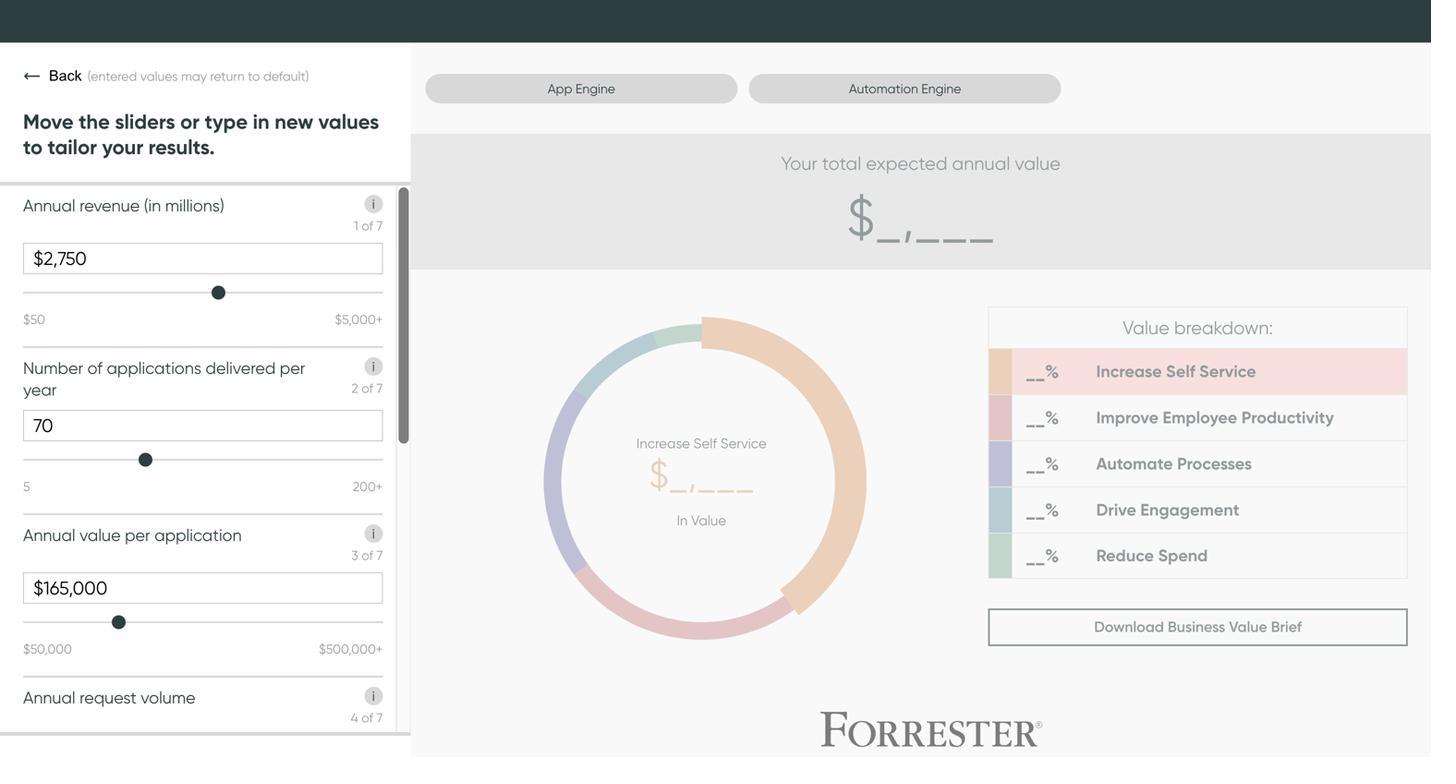 Task type: vqa. For each thing, say whether or not it's contained in the screenshot.


Task type: describe. For each thing, give the bounding box(es) containing it.
i inside "i 4 of 7"
[[372, 689, 375, 705]]

tailor
[[48, 134, 97, 160]]

7 for delivered
[[377, 381, 383, 397]]

4
[[351, 711, 358, 727]]

of for application
[[362, 548, 373, 564]]

move
[[23, 109, 74, 134]]

annual value per application
[[23, 525, 242, 546]]

$500,000+
[[319, 642, 383, 658]]

volume
[[141, 688, 196, 709]]

may
[[181, 68, 207, 84]]

annual for annual revenue (in millions)
[[23, 195, 75, 216]]

i 3 of 7
[[352, 526, 383, 564]]

of inside number of applications delivered per year
[[87, 358, 103, 379]]

applications
[[107, 358, 202, 379]]

annual revenue (in millions)
[[23, 195, 224, 216]]

app
[[548, 81, 573, 97]]

in
[[253, 109, 270, 134]]

of for delivered
[[362, 381, 373, 397]]

1
[[354, 218, 358, 234]]

default)
[[263, 68, 309, 84]]

application
[[155, 525, 242, 546]]

your
[[102, 134, 143, 160]]

engine for automation engine
[[922, 81, 962, 97]]

the
[[79, 109, 110, 134]]

per inside number of applications delivered per year
[[280, 358, 305, 379]]

(entered values may return to default)
[[87, 68, 309, 84]]

value
[[80, 525, 121, 546]]

to inside "move the sliders or type in new values to tailor your results."
[[23, 134, 43, 160]]

delivered
[[206, 358, 276, 379]]

$50
[[23, 312, 45, 327]]

0 horizontal spatial values
[[140, 68, 178, 84]]

i 4 of 7
[[351, 689, 383, 727]]

type
[[205, 109, 248, 134]]

$50,000
[[23, 642, 72, 658]]

(entered
[[87, 68, 137, 84]]

results.
[[149, 134, 215, 160]]

7 inside "i 4 of 7"
[[377, 711, 383, 727]]



Task type: locate. For each thing, give the bounding box(es) containing it.
200+
[[353, 479, 383, 495]]

1 vertical spatial values
[[319, 109, 379, 134]]

return
[[210, 68, 245, 84]]

annual
[[23, 195, 75, 216], [23, 525, 75, 546], [23, 688, 75, 709]]

millions)
[[165, 195, 224, 216]]

7 inside the i 2 of 7
[[377, 381, 383, 397]]

engine
[[576, 81, 616, 97], [922, 81, 962, 97]]

year
[[23, 380, 57, 400]]

None button
[[21, 66, 87, 87]]

i 1 of 7
[[354, 196, 383, 234]]

of right 3
[[362, 548, 373, 564]]

1 horizontal spatial engine
[[922, 81, 962, 97]]

of
[[362, 218, 373, 234], [87, 358, 103, 379], [362, 381, 373, 397], [362, 548, 373, 564], [362, 711, 373, 727]]

None text field
[[23, 243, 383, 274], [23, 410, 383, 442], [23, 573, 383, 605], [23, 243, 383, 274], [23, 410, 383, 442], [23, 573, 383, 605]]

to right return
[[248, 68, 260, 84]]

7 inside i 3 of 7
[[377, 548, 383, 564]]

of for millions)
[[362, 218, 373, 234]]

1 horizontal spatial to
[[248, 68, 260, 84]]

i for application
[[372, 526, 375, 542]]

2 7 from the top
[[377, 381, 383, 397]]

0 horizontal spatial engine
[[576, 81, 616, 97]]

1 vertical spatial annual
[[23, 525, 75, 546]]

engine right automation
[[922, 81, 962, 97]]

7 right 2
[[377, 381, 383, 397]]

2 i from the top
[[372, 359, 375, 375]]

7 right 4
[[377, 711, 383, 727]]

to
[[248, 68, 260, 84], [23, 134, 43, 160]]

i for millions)
[[372, 196, 375, 212]]

3
[[352, 548, 358, 564]]

automation
[[849, 81, 919, 97]]

i
[[372, 196, 375, 212], [372, 359, 375, 375], [372, 526, 375, 542], [372, 689, 375, 705]]

1 horizontal spatial values
[[319, 109, 379, 134]]

new
[[275, 109, 313, 134]]

values right new
[[319, 109, 379, 134]]

0 vertical spatial values
[[140, 68, 178, 84]]

of right 4
[[362, 711, 373, 727]]

move the sliders or type in new values to tailor your results.
[[23, 109, 379, 160]]

i inside 'i 1 of 7'
[[372, 196, 375, 212]]

7 for millions)
[[377, 218, 383, 234]]

7 for application
[[377, 548, 383, 564]]

1 annual from the top
[[23, 195, 75, 216]]

7 right 3
[[377, 548, 383, 564]]

3 7 from the top
[[377, 548, 383, 564]]

2 annual from the top
[[23, 525, 75, 546]]

of inside "i 4 of 7"
[[362, 711, 373, 727]]

0 vertical spatial per
[[280, 358, 305, 379]]

engine for app engine
[[576, 81, 616, 97]]

app engine
[[548, 81, 616, 97]]

2 engine from the left
[[922, 81, 962, 97]]

of right 2
[[362, 381, 373, 397]]

$5,000+
[[335, 312, 383, 327]]

0 vertical spatial to
[[248, 68, 260, 84]]

per right delivered
[[280, 358, 305, 379]]

request
[[80, 688, 137, 709]]

1 engine from the left
[[576, 81, 616, 97]]

number of applications delivered per year
[[23, 358, 305, 400]]

(in
[[144, 195, 161, 216]]

i for delivered
[[372, 359, 375, 375]]

0 vertical spatial annual
[[23, 195, 75, 216]]

values left may
[[140, 68, 178, 84]]

0 horizontal spatial to
[[23, 134, 43, 160]]

sliders
[[115, 109, 175, 134]]

None range field
[[23, 284, 383, 302], [23, 451, 383, 469], [23, 614, 383, 632], [23, 284, 383, 302], [23, 451, 383, 469], [23, 614, 383, 632]]

7 inside 'i 1 of 7'
[[377, 218, 383, 234]]

or
[[180, 109, 200, 134]]

engine right app
[[576, 81, 616, 97]]

0 horizontal spatial per
[[125, 525, 150, 546]]

to left tailor
[[23, 134, 43, 160]]

1 i from the top
[[372, 196, 375, 212]]

values inside "move the sliders or type in new values to tailor your results."
[[319, 109, 379, 134]]

annual down $50,000
[[23, 688, 75, 709]]

2
[[352, 381, 358, 397]]

annual left value
[[23, 525, 75, 546]]

of inside 'i 1 of 7'
[[362, 218, 373, 234]]

i inside the i 2 of 7
[[372, 359, 375, 375]]

3 annual from the top
[[23, 688, 75, 709]]

1 vertical spatial to
[[23, 134, 43, 160]]

per right value
[[125, 525, 150, 546]]

1 horizontal spatial per
[[280, 358, 305, 379]]

2 vertical spatial annual
[[23, 688, 75, 709]]

number
[[23, 358, 83, 379]]

5
[[23, 479, 30, 495]]

1 vertical spatial per
[[125, 525, 150, 546]]

4 7 from the top
[[377, 711, 383, 727]]

annual for annual value per application
[[23, 525, 75, 546]]

per
[[280, 358, 305, 379], [125, 525, 150, 546]]

annual request volume
[[23, 688, 196, 709]]

revenue
[[80, 195, 140, 216]]

of inside the i 2 of 7
[[362, 381, 373, 397]]

of inside i 3 of 7
[[362, 548, 373, 564]]

3 i from the top
[[372, 526, 375, 542]]

i 2 of 7
[[352, 359, 383, 397]]

of right number
[[87, 358, 103, 379]]

7
[[377, 218, 383, 234], [377, 381, 383, 397], [377, 548, 383, 564], [377, 711, 383, 727]]

4 i from the top
[[372, 689, 375, 705]]

of right 1
[[362, 218, 373, 234]]

7 right 1
[[377, 218, 383, 234]]

1 7 from the top
[[377, 218, 383, 234]]

annual left revenue
[[23, 195, 75, 216]]

i inside i 3 of 7
[[372, 526, 375, 542]]

automation engine
[[849, 81, 962, 97]]

annual for annual request volume
[[23, 688, 75, 709]]

values
[[140, 68, 178, 84], [319, 109, 379, 134]]



